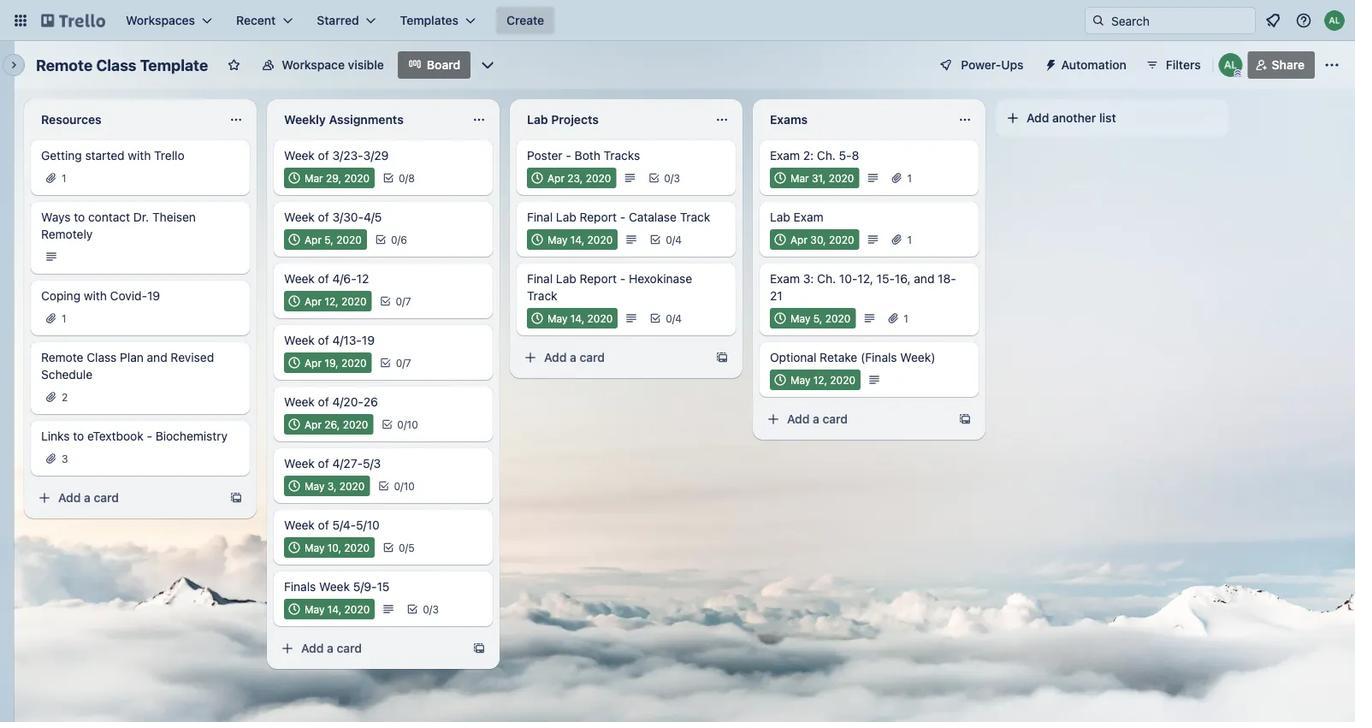 Task type: vqa. For each thing, say whether or not it's contained in the screenshot.


Task type: describe. For each thing, give the bounding box(es) containing it.
week for week of 3/30-4/5
[[284, 210, 315, 224]]

plan
[[120, 350, 144, 364]]

week)
[[900, 350, 935, 364]]

May 14, 2020 checkbox
[[527, 308, 618, 329]]

remotely
[[41, 227, 93, 241]]

Search field
[[1105, 8, 1255, 33]]

of for 4/27-
[[318, 456, 329, 471]]

a for with
[[84, 491, 91, 505]]

6
[[400, 234, 407, 246]]

may 14, 2020 checkbox for lab
[[527, 229, 618, 250]]

3 for finals week 5/9-15
[[432, 603, 439, 615]]

0 left 5
[[399, 542, 405, 554]]

links
[[41, 429, 70, 443]]

/ down hexokinase
[[672, 312, 675, 324]]

week of 4/27-5/3 link
[[284, 455, 483, 472]]

optional retake (finals week) link
[[770, 349, 968, 366]]

theisen
[[152, 210, 196, 224]]

0 down the week of 4/13-19 link
[[396, 357, 402, 369]]

card for covid-
[[94, 491, 119, 505]]

7 for 19
[[405, 357, 411, 369]]

with inside "link"
[[128, 148, 151, 163]]

may 14, 2020 checkbox for week
[[284, 599, 375, 619]]

create from template… image for final lab report - hexokinase track
[[715, 351, 729, 364]]

2020 for final lab report - catalase track
[[587, 234, 613, 246]]

(finals
[[861, 350, 897, 364]]

5/9-
[[353, 580, 377, 594]]

week of 3/23-3/29
[[284, 148, 389, 163]]

workspaces
[[126, 13, 195, 27]]

add inside button
[[1027, 111, 1049, 125]]

apr 5, 2020
[[305, 234, 362, 246]]

0 down 'week of 4/20-26' link
[[397, 418, 404, 430]]

poster - both tracks
[[527, 148, 640, 163]]

Lab Projects text field
[[517, 106, 705, 133]]

0 / 3 for tracks
[[664, 172, 680, 184]]

may for optional retake (finals week)
[[790, 374, 811, 386]]

dr.
[[133, 210, 149, 224]]

catalase
[[629, 210, 677, 224]]

4/27-
[[332, 456, 363, 471]]

may for week of 4/27-5/3
[[305, 480, 325, 492]]

Apr 23, 2020 checkbox
[[527, 168, 616, 188]]

of for 4/13-
[[318, 333, 329, 347]]

may 12, 2020
[[790, 374, 855, 386]]

- for biochemistry
[[147, 429, 152, 443]]

may for final lab report - catalase track
[[548, 234, 568, 246]]

0 / 4 for catalase
[[666, 234, 682, 246]]

Resources text field
[[31, 106, 219, 133]]

back to home image
[[41, 7, 105, 34]]

2 vertical spatial 14,
[[327, 603, 342, 615]]

0 down week of 4/6-12 link on the top left of the page
[[396, 295, 402, 307]]

0 / 7 for 12
[[396, 295, 411, 307]]

10 for 26
[[407, 418, 418, 430]]

of for 5/4-
[[318, 518, 329, 532]]

19 for covid-
[[147, 289, 160, 303]]

lab down 'apr 23, 2020' option
[[556, 210, 576, 224]]

filters button
[[1140, 51, 1206, 79]]

lab exam
[[770, 210, 824, 224]]

final for final lab report - hexokinase track
[[527, 272, 553, 286]]

week for week of 4/13-19
[[284, 333, 315, 347]]

trello
[[154, 148, 184, 163]]

4 for hexokinase
[[675, 312, 682, 324]]

ups
[[1001, 58, 1024, 72]]

poster
[[527, 148, 563, 163]]

2020 for lab exam
[[829, 234, 854, 246]]

29,
[[326, 172, 341, 184]]

/ down 'week of 4/20-26' link
[[404, 418, 407, 430]]

create
[[506, 13, 544, 27]]

2
[[62, 391, 68, 403]]

apr for week of 4/20-26
[[305, 418, 322, 430]]

Mar 31, 2020 checkbox
[[770, 168, 859, 188]]

to for etextbook
[[73, 429, 84, 443]]

0 horizontal spatial 8
[[408, 172, 415, 184]]

final lab report - catalase track link
[[527, 209, 725, 226]]

Apr 19, 2020 checkbox
[[284, 352, 372, 373]]

coping
[[41, 289, 81, 303]]

may 5, 2020
[[790, 312, 851, 324]]

class for plan
[[87, 350, 117, 364]]

5/10
[[356, 518, 380, 532]]

coping with covid-19 link
[[41, 287, 240, 305]]

final for final lab report - catalase track
[[527, 210, 553, 224]]

/ down 'finals week 5/9-15' link at the left bottom of the page
[[429, 603, 432, 615]]

add a card button for -
[[517, 344, 708, 371]]

exam 3: ch. 10-12, 15-16, and 18- 21
[[770, 272, 956, 303]]

5-
[[839, 148, 852, 163]]

week of 4/6-12 link
[[284, 270, 483, 287]]

5/4-
[[332, 518, 356, 532]]

optional
[[770, 350, 816, 364]]

week for week of 4/6-12
[[284, 272, 315, 286]]

0 up catalase
[[664, 172, 671, 184]]

etextbook
[[87, 429, 143, 443]]

week for week of 5/4-5/10
[[284, 518, 315, 532]]

/ down week of 5/4-5/10 link
[[405, 542, 408, 554]]

mar for week
[[305, 172, 323, 184]]

2020 for poster - both tracks
[[586, 172, 611, 184]]

started
[[85, 148, 125, 163]]

5
[[408, 542, 415, 554]]

add a card for lab
[[544, 350, 605, 364]]

a for 3:
[[813, 412, 819, 426]]

3,
[[327, 480, 337, 492]]

1 for lab exam
[[907, 234, 912, 246]]

create button
[[496, 7, 555, 34]]

/ down week of 4/27-5/3 link
[[400, 480, 403, 492]]

of for 4/20-
[[318, 395, 329, 409]]

contact
[[88, 210, 130, 224]]

ways
[[41, 210, 71, 224]]

0 down week of 3/23-3/29 link
[[399, 172, 405, 184]]

remote for remote class template
[[36, 56, 93, 74]]

ch. for 10-
[[817, 272, 836, 286]]

week of 5/4-5/10 link
[[284, 517, 483, 534]]

final lab report - hexokinase track link
[[527, 270, 725, 305]]

retake
[[820, 350, 857, 364]]

0 / 7 for 19
[[396, 357, 411, 369]]

biochemistry
[[155, 429, 227, 443]]

Apr 5, 2020 checkbox
[[284, 229, 367, 250]]

May 3, 2020 checkbox
[[284, 476, 370, 496]]

week of 3/23-3/29 link
[[284, 147, 483, 164]]

create from template… image for week of 4/13-19
[[472, 642, 486, 655]]

4/13-
[[332, 333, 362, 347]]

Exams text field
[[760, 106, 948, 133]]

finals week 5/9-15
[[284, 580, 390, 594]]

class for template
[[96, 56, 136, 74]]

7 for 12
[[405, 295, 411, 307]]

getting
[[41, 148, 82, 163]]

apr for lab exam
[[790, 234, 808, 246]]

4/6-
[[332, 272, 356, 286]]

templates
[[400, 13, 459, 27]]

exam 2: ch. 5-8 link
[[770, 147, 968, 164]]

automation button
[[1037, 51, 1137, 79]]

coping with covid-19
[[41, 289, 160, 303]]

12, inside exam 3: ch. 10-12, 15-16, and 18- 21
[[858, 272, 873, 286]]

0 / 6
[[391, 234, 407, 246]]

10 for 5/3
[[403, 480, 415, 492]]

/ up catalase
[[671, 172, 674, 184]]

remote for remote class plan and revised schedule
[[41, 350, 83, 364]]

add a card for 3:
[[787, 412, 848, 426]]

week left 5/9-
[[319, 580, 350, 594]]

2020 for week of 4/13-19
[[341, 357, 367, 369]]

remote class template
[[36, 56, 208, 74]]

week of 3/30-4/5 link
[[284, 209, 483, 226]]

getting started with trello
[[41, 148, 184, 163]]

mar 29, 2020
[[305, 172, 370, 184]]

template
[[140, 56, 208, 74]]

card for 4/6-
[[337, 641, 362, 655]]

sm image
[[1037, 51, 1061, 75]]

0 down 'finals week 5/9-15' link at the left bottom of the page
[[423, 603, 429, 615]]

1 for exam 3: ch. 10-12, 15-16, and 18- 21
[[904, 312, 908, 324]]

weekly
[[284, 112, 326, 127]]

a for of
[[327, 641, 334, 655]]

star or unstar board image
[[227, 58, 241, 72]]

Apr 12, 2020 checkbox
[[284, 291, 372, 311]]

share button
[[1248, 51, 1315, 79]]

add a card button for 19
[[31, 484, 222, 512]]

3/23-
[[332, 148, 363, 163]]

add a card for with
[[58, 491, 119, 505]]

workspace visible button
[[251, 51, 394, 79]]

2020 for final lab report - hexokinase track
[[587, 312, 613, 324]]

a for lab
[[570, 350, 577, 364]]

0 horizontal spatial with
[[84, 289, 107, 303]]

search image
[[1092, 14, 1105, 27]]

primary element
[[0, 0, 1355, 41]]

ways to contact dr. theisen remotely
[[41, 210, 196, 241]]

- for catalase
[[620, 210, 626, 224]]

ch. for 5-
[[817, 148, 836, 163]]

/ down the week of 4/13-19 link
[[402, 357, 405, 369]]

lab inside text box
[[527, 112, 548, 127]]

assignments
[[329, 112, 404, 127]]

0 notifications image
[[1263, 10, 1283, 31]]

2020 for week of 4/27-5/3
[[339, 480, 365, 492]]

/ down week of 4/6-12 link on the top left of the page
[[402, 295, 405, 307]]

2020 for optional retake (finals week)
[[830, 374, 855, 386]]

16,
[[895, 272, 911, 286]]

Board name text field
[[27, 51, 217, 79]]

/ down catalase
[[672, 234, 675, 246]]



Task type: locate. For each thing, give the bounding box(es) containing it.
0 horizontal spatial 0 / 3
[[423, 603, 439, 615]]

apr for poster - both tracks
[[548, 172, 565, 184]]

1 vertical spatial remote
[[41, 350, 83, 364]]

1 0 / 4 from the top
[[666, 234, 682, 246]]

May 14, 2020 checkbox
[[527, 229, 618, 250], [284, 599, 375, 619]]

1 vertical spatial exam
[[794, 210, 824, 224]]

final down 'apr 23, 2020' option
[[527, 210, 553, 224]]

remote class plan and revised schedule
[[41, 350, 214, 382]]

12, left '15-'
[[858, 272, 873, 286]]

1 vertical spatial 7
[[405, 357, 411, 369]]

1 down coping
[[62, 312, 66, 324]]

/
[[405, 172, 408, 184], [671, 172, 674, 184], [397, 234, 400, 246], [672, 234, 675, 246], [402, 295, 405, 307], [672, 312, 675, 324], [402, 357, 405, 369], [404, 418, 407, 430], [400, 480, 403, 492], [405, 542, 408, 554], [429, 603, 432, 615]]

2 final from the top
[[527, 272, 553, 286]]

of for 3/23-
[[318, 148, 329, 163]]

exam up 21
[[770, 272, 800, 286]]

0 / 10 for 26
[[397, 418, 418, 430]]

1 vertical spatial 19
[[362, 333, 375, 347]]

ch. right 3:
[[817, 272, 836, 286]]

1 vertical spatial final
[[527, 272, 553, 286]]

final lab report - hexokinase track
[[527, 272, 692, 303]]

2020 inside checkbox
[[339, 480, 365, 492]]

may down "final lab report - hexokinase track" at the top of the page
[[548, 312, 568, 324]]

add a card button
[[517, 344, 708, 371], [760, 406, 951, 433], [31, 484, 222, 512], [274, 635, 465, 662]]

0 / 10 for 5/3
[[394, 480, 415, 492]]

add a card down may 14, 2020 option on the top left of page
[[544, 350, 605, 364]]

final inside "final lab report - hexokinase track"
[[527, 272, 553, 286]]

week of 3/30-4/5
[[284, 210, 382, 224]]

to
[[74, 210, 85, 224], [73, 429, 84, 443]]

1 vertical spatial 0 / 3
[[423, 603, 439, 615]]

14, for hexokinase
[[570, 312, 584, 324]]

1 vertical spatial to
[[73, 429, 84, 443]]

of up apr 5, 2020 option
[[318, 210, 329, 224]]

may for finals week 5/9-15
[[305, 603, 325, 615]]

2020 down "final lab report - hexokinase track" at the top of the page
[[587, 312, 613, 324]]

may inside checkbox
[[305, 480, 325, 492]]

12, for optional retake (finals week)
[[813, 374, 827, 386]]

resources
[[41, 112, 102, 127]]

filters
[[1166, 58, 1201, 72]]

add a card for of
[[301, 641, 362, 655]]

1 vertical spatial 4
[[675, 312, 682, 324]]

exam for 2:
[[770, 148, 800, 163]]

0 horizontal spatial track
[[527, 289, 557, 303]]

card for report
[[580, 350, 605, 364]]

7
[[405, 295, 411, 307], [405, 357, 411, 369]]

ch.
[[817, 148, 836, 163], [817, 272, 836, 286]]

create from template… image
[[958, 412, 972, 426], [472, 642, 486, 655]]

add a card button down links to etextbook - biochemistry
[[31, 484, 222, 512]]

0 horizontal spatial 12,
[[325, 295, 338, 307]]

of for 4/6-
[[318, 272, 329, 286]]

may up optional
[[790, 312, 811, 324]]

- left catalase
[[620, 210, 626, 224]]

1 7 from the top
[[405, 295, 411, 307]]

1 for exam 2: ch. 5-8
[[907, 172, 912, 184]]

power-ups button
[[927, 51, 1034, 79]]

15-
[[877, 272, 895, 286]]

apr for week of 3/30-4/5
[[305, 234, 322, 246]]

with left the covid- at the top of the page
[[84, 289, 107, 303]]

share
[[1272, 58, 1305, 72]]

0 horizontal spatial 5,
[[325, 234, 334, 246]]

may down optional
[[790, 374, 811, 386]]

- left both
[[566, 148, 571, 163]]

2 vertical spatial 3
[[432, 603, 439, 615]]

- for hexokinase
[[620, 272, 626, 286]]

apr left 26,
[[305, 418, 322, 430]]

1 horizontal spatial create from template… image
[[958, 412, 972, 426]]

2 horizontal spatial 12,
[[858, 272, 873, 286]]

2020 for exam 2: ch. 5-8
[[829, 172, 854, 184]]

final up may 14, 2020 option on the top left of page
[[527, 272, 553, 286]]

add down may 12, 2020 option
[[787, 412, 810, 426]]

card down finals week 5/9-15
[[337, 641, 362, 655]]

week
[[284, 148, 315, 163], [284, 210, 315, 224], [284, 272, 315, 286], [284, 333, 315, 347], [284, 395, 315, 409], [284, 456, 315, 471], [284, 518, 315, 532], [319, 580, 350, 594]]

/ down week of 3/23-3/29 link
[[405, 172, 408, 184]]

0 vertical spatial exam
[[770, 148, 800, 163]]

18-
[[938, 272, 956, 286]]

May 10, 2020 checkbox
[[284, 537, 375, 558]]

0 / 5
[[399, 542, 415, 554]]

add for remote class plan and revised schedule
[[58, 491, 81, 505]]

4 down catalase
[[675, 234, 682, 246]]

1 4 from the top
[[675, 234, 682, 246]]

Weekly Assignments text field
[[274, 106, 462, 133]]

of left 5/4-
[[318, 518, 329, 532]]

5, inside 'checkbox'
[[813, 312, 822, 324]]

5, for ch.
[[813, 312, 822, 324]]

0 vertical spatial 19
[[147, 289, 160, 303]]

0 vertical spatial and
[[914, 272, 935, 286]]

2020 right 19,
[[341, 357, 367, 369]]

2 4 from the top
[[675, 312, 682, 324]]

0 vertical spatial final
[[527, 210, 553, 224]]

2020 inside 'checkbox'
[[825, 312, 851, 324]]

to inside the ways to contact dr. theisen remotely
[[74, 210, 85, 224]]

add
[[1027, 111, 1049, 125], [544, 350, 567, 364], [787, 412, 810, 426], [58, 491, 81, 505], [301, 641, 324, 655]]

8 down week of 3/23-3/29 link
[[408, 172, 415, 184]]

5, inside option
[[325, 234, 334, 246]]

week of 4/27-5/3
[[284, 456, 381, 471]]

apr for week of 4/6-12
[[305, 295, 322, 307]]

another
[[1052, 111, 1096, 125]]

Apr 26, 2020 checkbox
[[284, 414, 373, 435]]

0 / 7 down the week of 4/13-19 link
[[396, 357, 411, 369]]

add a card down finals week 5/9-15
[[301, 641, 362, 655]]

exam for 3:
[[770, 272, 800, 286]]

may 14, 2020 for hexokinase
[[548, 312, 613, 324]]

create from template… image for optional retake (finals week)
[[958, 412, 972, 426]]

2 horizontal spatial 3
[[674, 172, 680, 184]]

1 horizontal spatial track
[[680, 210, 710, 224]]

1 vertical spatial 8
[[408, 172, 415, 184]]

21
[[770, 289, 782, 303]]

a down etextbook
[[84, 491, 91, 505]]

2020 right the 10, on the bottom of the page
[[344, 542, 370, 554]]

19 for 4/13-
[[362, 333, 375, 347]]

2020 down 5/9-
[[344, 603, 370, 615]]

0 vertical spatial 0 / 7
[[396, 295, 411, 307]]

0 / 4 for hexokinase
[[666, 312, 682, 324]]

track for final lab report - hexokinase track
[[527, 289, 557, 303]]

0 vertical spatial track
[[680, 210, 710, 224]]

links to etextbook - biochemistry
[[41, 429, 227, 443]]

1 vertical spatial may 14, 2020
[[548, 312, 613, 324]]

2 0 / 4 from the top
[[666, 312, 682, 324]]

2 vertical spatial exam
[[770, 272, 800, 286]]

add for week of 4/13-19
[[301, 641, 324, 655]]

track up may 14, 2020 option on the top left of page
[[527, 289, 557, 303]]

1 vertical spatial 0 / 10
[[394, 480, 415, 492]]

0 vertical spatial 0 / 4
[[666, 234, 682, 246]]

hexokinase
[[629, 272, 692, 286]]

report inside "final lab report - hexokinase track"
[[580, 272, 617, 286]]

card down may 14, 2020 option on the top left of page
[[580, 350, 605, 364]]

1 horizontal spatial 8
[[852, 148, 859, 163]]

0 down catalase
[[666, 234, 672, 246]]

0 vertical spatial 5,
[[325, 234, 334, 246]]

/ down week of 3/30-4/5 link
[[397, 234, 400, 246]]

may for final lab report - hexokinase track
[[548, 312, 568, 324]]

week for week of 3/23-3/29
[[284, 148, 315, 163]]

1 vertical spatial may 14, 2020 checkbox
[[284, 599, 375, 619]]

0 vertical spatial create from template… image
[[958, 412, 972, 426]]

0 vertical spatial 10
[[407, 418, 418, 430]]

report for hexokinase
[[580, 272, 617, 286]]

mar
[[305, 172, 323, 184], [790, 172, 809, 184]]

1 horizontal spatial with
[[128, 148, 151, 163]]

1 horizontal spatial 12,
[[813, 374, 827, 386]]

lab up poster
[[527, 112, 548, 127]]

2 of from the top
[[318, 210, 329, 224]]

0 / 3 down 'finals week 5/9-15' link at the left bottom of the page
[[423, 603, 439, 615]]

workspace
[[282, 58, 345, 72]]

projects
[[551, 112, 599, 127]]

0 horizontal spatial 19
[[147, 289, 160, 303]]

26
[[363, 395, 378, 409]]

week up the apr 12, 2020 checkbox
[[284, 272, 315, 286]]

of
[[318, 148, 329, 163], [318, 210, 329, 224], [318, 272, 329, 286], [318, 333, 329, 347], [318, 395, 329, 409], [318, 456, 329, 471], [318, 518, 329, 532]]

of left the 4/6-
[[318, 272, 329, 286]]

1 horizontal spatial may 14, 2020 checkbox
[[527, 229, 618, 250]]

and
[[914, 272, 935, 286], [147, 350, 167, 364]]

exam inside 'link'
[[794, 210, 824, 224]]

0 vertical spatial 0 / 10
[[397, 418, 418, 430]]

1 vertical spatial 14,
[[570, 312, 584, 324]]

week for week of 4/20-26
[[284, 395, 315, 409]]

0 vertical spatial may 14, 2020
[[548, 234, 613, 246]]

track
[[680, 210, 710, 224], [527, 289, 557, 303]]

0 vertical spatial 8
[[852, 148, 859, 163]]

exam 2: ch. 5-8
[[770, 148, 859, 163]]

2020 down 3/30-
[[336, 234, 362, 246]]

report
[[580, 210, 617, 224], [580, 272, 617, 286]]

Mar 29, 2020 checkbox
[[284, 168, 375, 188]]

2020 inside option
[[830, 374, 855, 386]]

templates button
[[390, 7, 486, 34]]

add for optional retake (finals week)
[[787, 412, 810, 426]]

19 up apr 19, 2020
[[362, 333, 375, 347]]

both
[[575, 148, 600, 163]]

1 vertical spatial 12,
[[325, 295, 338, 307]]

class left plan
[[87, 350, 117, 364]]

1 vertical spatial 3
[[62, 453, 68, 465]]

2020 for week of 3/23-3/29
[[344, 172, 370, 184]]

1 horizontal spatial and
[[914, 272, 935, 286]]

lab exam link
[[770, 209, 968, 226]]

week down weekly
[[284, 148, 315, 163]]

0 vertical spatial 7
[[405, 295, 411, 307]]

5, down 3:
[[813, 312, 822, 324]]

lab inside 'link'
[[770, 210, 790, 224]]

0 / 4 down hexokinase
[[666, 312, 682, 324]]

0 / 8
[[399, 172, 415, 184]]

14, down finals week 5/9-15
[[327, 603, 342, 615]]

2020 for finals week 5/9-15
[[344, 603, 370, 615]]

week for week of 4/27-5/3
[[284, 456, 315, 471]]

4 for catalase
[[675, 234, 682, 246]]

lab inside "final lab report - hexokinase track"
[[556, 272, 576, 286]]

0 horizontal spatial create from template… image
[[472, 642, 486, 655]]

0 horizontal spatial may 14, 2020 checkbox
[[284, 599, 375, 619]]

0 horizontal spatial create from template… image
[[229, 491, 243, 505]]

track inside "final lab report - hexokinase track"
[[527, 289, 557, 303]]

10
[[407, 418, 418, 430], [403, 480, 415, 492]]

1 vertical spatial and
[[147, 350, 167, 364]]

Apr 30, 2020 checkbox
[[770, 229, 859, 250]]

week of 4/13-19 link
[[284, 332, 483, 349]]

3 for poster - both tracks
[[674, 172, 680, 184]]

schedule
[[41, 367, 92, 382]]

1
[[62, 172, 66, 184], [907, 172, 912, 184], [907, 234, 912, 246], [62, 312, 66, 324], [904, 312, 908, 324]]

lab
[[527, 112, 548, 127], [556, 210, 576, 224], [770, 210, 790, 224], [556, 272, 576, 286]]

1 report from the top
[[580, 210, 617, 224]]

visible
[[348, 58, 384, 72]]

0 vertical spatial to
[[74, 210, 85, 224]]

May 12, 2020 checkbox
[[770, 370, 861, 390]]

2:
[[803, 148, 814, 163]]

7 of from the top
[[318, 518, 329, 532]]

0 / 7 down week of 4/6-12 link on the top left of the page
[[396, 295, 411, 307]]

a down may 12, 2020 option
[[813, 412, 819, 426]]

report for catalase
[[580, 210, 617, 224]]

6 of from the top
[[318, 456, 329, 471]]

2020 for week of 3/30-4/5
[[336, 234, 362, 246]]

0 left 6
[[391, 234, 397, 246]]

0 vertical spatial 14,
[[570, 234, 584, 246]]

customize views image
[[479, 56, 496, 74]]

1 horizontal spatial 3
[[432, 603, 439, 615]]

1 vertical spatial create from template… image
[[229, 491, 243, 505]]

2 7 from the top
[[405, 357, 411, 369]]

apr inside option
[[548, 172, 565, 184]]

0 / 10
[[397, 418, 418, 430], [394, 480, 415, 492]]

10 down week of 4/27-5/3 link
[[403, 480, 415, 492]]

2020 for week of 5/4-5/10
[[344, 542, 370, 554]]

of up 'may 3, 2020' checkbox
[[318, 456, 329, 471]]

add another list button
[[996, 99, 1229, 137]]

0 vertical spatial create from template… image
[[715, 351, 729, 364]]

0 / 10 down week of 4/27-5/3 link
[[394, 480, 415, 492]]

0 horizontal spatial and
[[147, 350, 167, 364]]

may 14, 2020 for catalase
[[548, 234, 613, 246]]

10 down 'week of 4/20-26' link
[[407, 418, 418, 430]]

1 vertical spatial with
[[84, 289, 107, 303]]

1 vertical spatial report
[[580, 272, 617, 286]]

class inside remote class plan and revised schedule
[[87, 350, 117, 364]]

exam inside exam 3: ch. 10-12, 15-16, and 18- 21
[[770, 272, 800, 286]]

2020
[[344, 172, 370, 184], [586, 172, 611, 184], [829, 172, 854, 184], [336, 234, 362, 246], [587, 234, 613, 246], [829, 234, 854, 246], [341, 295, 367, 307], [587, 312, 613, 324], [825, 312, 851, 324], [341, 357, 367, 369], [830, 374, 855, 386], [343, 418, 368, 430], [339, 480, 365, 492], [344, 542, 370, 554], [344, 603, 370, 615]]

class inside text field
[[96, 56, 136, 74]]

week up 'may 3, 2020' checkbox
[[284, 456, 315, 471]]

may 14, 2020 inside may 14, 2020 option
[[548, 312, 613, 324]]

0 / 3 for 15
[[423, 603, 439, 615]]

show menu image
[[1323, 56, 1341, 74]]

8
[[852, 148, 859, 163], [408, 172, 415, 184]]

0 vertical spatial 12,
[[858, 272, 873, 286]]

card down etextbook
[[94, 491, 119, 505]]

1 horizontal spatial mar
[[790, 172, 809, 184]]

0 horizontal spatial 3
[[62, 453, 68, 465]]

exam left 2:
[[770, 148, 800, 163]]

remote
[[36, 56, 93, 74], [41, 350, 83, 364]]

1 vertical spatial 0 / 4
[[666, 312, 682, 324]]

1 vertical spatial ch.
[[817, 272, 836, 286]]

1 up 16,
[[907, 234, 912, 246]]

- left hexokinase
[[620, 272, 626, 286]]

23,
[[568, 172, 583, 184]]

may for week of 5/4-5/10
[[305, 542, 325, 554]]

2020 for week of 4/20-26
[[343, 418, 368, 430]]

5 of from the top
[[318, 395, 329, 409]]

2020 for exam 3: ch. 10-12, 15-16, and 18- 21
[[825, 312, 851, 324]]

2 report from the top
[[580, 272, 617, 286]]

apr for week of 4/13-19
[[305, 357, 322, 369]]

recent button
[[226, 7, 303, 34]]

1 final from the top
[[527, 210, 553, 224]]

create from template… image for coping with covid-19
[[229, 491, 243, 505]]

5, for 3/30-
[[325, 234, 334, 246]]

and inside remote class plan and revised schedule
[[147, 350, 167, 364]]

may inside option
[[790, 374, 811, 386]]

3 down "links"
[[62, 453, 68, 465]]

mar inside option
[[790, 172, 809, 184]]

may inside 'checkbox'
[[790, 312, 811, 324]]

apr 12, 2020
[[305, 295, 367, 307]]

and right plan
[[147, 350, 167, 364]]

may 14, 2020 checkbox down final lab report - catalase track
[[527, 229, 618, 250]]

0 vertical spatial ch.
[[817, 148, 836, 163]]

revised
[[171, 350, 214, 364]]

finals week 5/9-15 link
[[284, 578, 483, 595]]

add a card
[[544, 350, 605, 364], [787, 412, 848, 426], [58, 491, 119, 505], [301, 641, 362, 655]]

week of 4/20-26
[[284, 395, 378, 409]]

2 vertical spatial 12,
[[813, 374, 827, 386]]

1 0 / 7 from the top
[[396, 295, 411, 307]]

weekly assignments
[[284, 112, 404, 127]]

1 down getting at left top
[[62, 172, 66, 184]]

poster - both tracks link
[[527, 147, 725, 164]]

3/29
[[363, 148, 389, 163]]

remote inside text field
[[36, 56, 93, 74]]

starred button
[[307, 7, 386, 34]]

automation
[[1061, 58, 1127, 72]]

0 / 10 down 'week of 4/20-26' link
[[397, 418, 418, 430]]

add down may 14, 2020 option on the top left of page
[[544, 350, 567, 364]]

0 horizontal spatial mar
[[305, 172, 323, 184]]

lab up apr 30, 2020 option
[[770, 210, 790, 224]]

0 / 3 up catalase
[[664, 172, 680, 184]]

- inside "final lab report - hexokinase track"
[[620, 272, 626, 286]]

14, down final lab report - catalase track
[[570, 234, 584, 246]]

apple lee (applelee29) image
[[1219, 53, 1243, 77]]

1 vertical spatial create from template… image
[[472, 642, 486, 655]]

power-
[[961, 58, 1001, 72]]

add down finals
[[301, 641, 324, 655]]

0 vertical spatial remote
[[36, 56, 93, 74]]

1 vertical spatial class
[[87, 350, 117, 364]]

0 vertical spatial 4
[[675, 234, 682, 246]]

2020 down final lab report - catalase track
[[587, 234, 613, 246]]

may left the 10, on the bottom of the page
[[305, 542, 325, 554]]

lab up may 14, 2020 option on the top left of page
[[556, 272, 576, 286]]

add a card button for 10-
[[760, 406, 951, 433]]

0 down hexokinase
[[666, 312, 672, 324]]

0 vertical spatial 0 / 3
[[664, 172, 680, 184]]

19 down ways to contact dr. theisen remotely link
[[147, 289, 160, 303]]

0 vertical spatial 3
[[674, 172, 680, 184]]

1 horizontal spatial 19
[[362, 333, 375, 347]]

open information menu image
[[1295, 12, 1312, 29]]

2 0 / 7 from the top
[[396, 357, 411, 369]]

1 of from the top
[[318, 148, 329, 163]]

2020 for week of 4/6-12
[[341, 295, 367, 307]]

30,
[[810, 234, 826, 246]]

may 14, 2020 down final lab report - catalase track
[[548, 234, 613, 246]]

apple lee (applelee29) image
[[1324, 10, 1345, 31]]

apr left 30,
[[790, 234, 808, 246]]

week of 4/13-19
[[284, 333, 375, 347]]

to for contact
[[74, 210, 85, 224]]

12, inside may 12, 2020 option
[[813, 374, 827, 386]]

1 vertical spatial 10
[[403, 480, 415, 492]]

19
[[147, 289, 160, 303], [362, 333, 375, 347]]

2020 right 23,
[[586, 172, 611, 184]]

track for final lab report - catalase track
[[680, 210, 710, 224]]

card for ch.
[[823, 412, 848, 426]]

2020 up retake
[[825, 312, 851, 324]]

May 5, 2020 checkbox
[[770, 308, 856, 329]]

1 horizontal spatial 5,
[[813, 312, 822, 324]]

apr left 19,
[[305, 357, 322, 369]]

may down finals
[[305, 603, 325, 615]]

add down "links"
[[58, 491, 81, 505]]

workspaces button
[[115, 7, 222, 34]]

finals
[[284, 580, 316, 594]]

12, down "week of 4/6-12"
[[325, 295, 338, 307]]

4 of from the top
[[318, 333, 329, 347]]

power-ups
[[961, 58, 1024, 72]]

- right etextbook
[[147, 429, 152, 443]]

a down finals week 5/9-15
[[327, 641, 334, 655]]

mar inside checkbox
[[305, 172, 323, 184]]

1 mar from the left
[[305, 172, 323, 184]]

0 down week of 4/27-5/3 link
[[394, 480, 400, 492]]

0 vertical spatial with
[[128, 148, 151, 163]]

31,
[[812, 172, 826, 184]]

1 horizontal spatial create from template… image
[[715, 351, 729, 364]]

of for 3/30-
[[318, 210, 329, 224]]

this member is an admin of this board. image
[[1234, 69, 1242, 77]]

workspace visible
[[282, 58, 384, 72]]

apr 26, 2020
[[305, 418, 368, 430]]

0 vertical spatial report
[[580, 210, 617, 224]]

apr down week of 3/30-4/5
[[305, 234, 322, 246]]

4/5
[[364, 210, 382, 224]]

1 vertical spatial track
[[527, 289, 557, 303]]

14, inside option
[[570, 312, 584, 324]]

1 horizontal spatial 0 / 3
[[664, 172, 680, 184]]

of up apr 26, 2020 option
[[318, 395, 329, 409]]

2020 right "31,"
[[829, 172, 854, 184]]

12, for week of 4/6-12
[[325, 295, 338, 307]]

apr 19, 2020
[[305, 357, 367, 369]]

0 / 4 down catalase
[[666, 234, 682, 246]]

add a card button for 12
[[274, 635, 465, 662]]

3/30-
[[332, 210, 364, 224]]

and inside exam 3: ch. 10-12, 15-16, and 18- 21
[[914, 272, 935, 286]]

2 mar from the left
[[790, 172, 809, 184]]

remote inside remote class plan and revised schedule
[[41, 350, 83, 364]]

14, down "final lab report - hexokinase track" at the top of the page
[[570, 312, 584, 324]]

5,
[[325, 234, 334, 246], [813, 312, 822, 324]]

ch. inside exam 3: ch. 10-12, 15-16, and 18- 21
[[817, 272, 836, 286]]

mar for exam
[[790, 172, 809, 184]]

12, inside the apr 12, 2020 checkbox
[[325, 295, 338, 307]]

0 vertical spatial class
[[96, 56, 136, 74]]

create from template… image
[[715, 351, 729, 364], [229, 491, 243, 505]]

1 vertical spatial 0 / 7
[[396, 357, 411, 369]]

14, for catalase
[[570, 234, 584, 246]]

3 of from the top
[[318, 272, 329, 286]]

1 vertical spatial 5,
[[813, 312, 822, 324]]

may left 3,
[[305, 480, 325, 492]]

apr down "week of 4/6-12"
[[305, 295, 322, 307]]

2020 down '12'
[[341, 295, 367, 307]]

3
[[674, 172, 680, 184], [62, 453, 68, 465], [432, 603, 439, 615]]

0 vertical spatial may 14, 2020 checkbox
[[527, 229, 618, 250]]

may for exam 3: ch. 10-12, 15-16, and 18- 21
[[790, 312, 811, 324]]

may 10, 2020
[[305, 542, 370, 554]]

board link
[[398, 51, 471, 79]]

ch. right 2:
[[817, 148, 836, 163]]

2 vertical spatial may 14, 2020
[[305, 603, 370, 615]]



